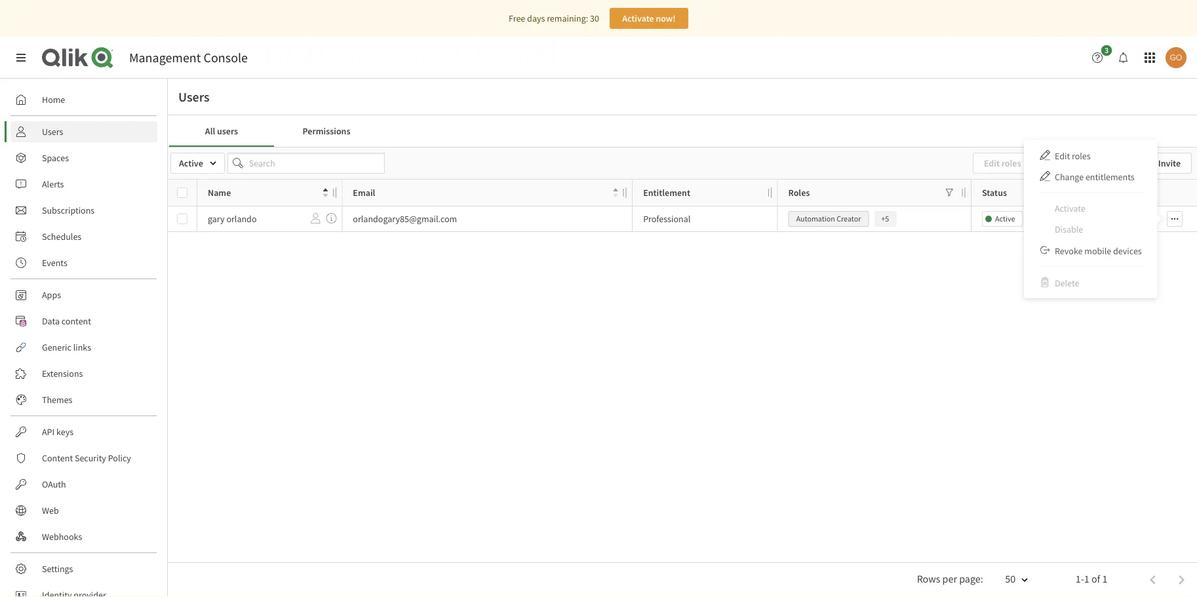 Task type: locate. For each thing, give the bounding box(es) containing it.
alerts link
[[10, 174, 157, 195]]

edit roles button
[[1030, 145, 1153, 166]]

1 horizontal spatial active
[[996, 214, 1016, 224]]

status button
[[982, 184, 1121, 202]]

data content
[[42, 315, 91, 327]]

navigation pane element
[[0, 84, 167, 597]]

1 horizontal spatial activate
[[1055, 203, 1086, 214]]

email
[[353, 187, 375, 199]]

activate button
[[1030, 198, 1153, 219]]

0 horizontal spatial active
[[179, 157, 203, 169]]

active
[[179, 157, 203, 169], [996, 214, 1016, 224]]

0 vertical spatial activate
[[622, 12, 654, 24]]

30
[[590, 12, 599, 24]]

tab list containing all users
[[169, 115, 1196, 147]]

orlando
[[227, 213, 257, 225]]

activate
[[622, 12, 654, 24], [1055, 203, 1086, 214]]

themes
[[42, 394, 72, 406]]

webhooks
[[42, 531, 82, 543]]

invite button
[[1147, 153, 1192, 174]]

1 horizontal spatial 1
[[1103, 573, 1108, 586]]

keys
[[56, 426, 74, 438]]

1 vertical spatial users
[[42, 126, 63, 138]]

web link
[[10, 500, 157, 521]]

1 vertical spatial active
[[996, 214, 1016, 224]]

events
[[42, 257, 67, 269]]

spaces
[[42, 152, 69, 164]]

management
[[129, 50, 201, 66]]

Search text field
[[227, 153, 385, 174]]

webhooks link
[[10, 527, 157, 548]]

active inside field
[[179, 157, 203, 169]]

generic links link
[[10, 337, 157, 358]]

home
[[42, 94, 65, 106]]

days
[[527, 12, 545, 24]]

schedules link
[[10, 226, 157, 247]]

1 left of
[[1085, 573, 1090, 586]]

apps link
[[10, 285, 157, 306]]

revoke
[[1055, 245, 1083, 257]]

tab panel
[[168, 147, 1198, 597]]

1
[[1085, 573, 1090, 586], [1103, 573, 1108, 586]]

of
[[1092, 573, 1101, 586]]

activate left now!
[[622, 12, 654, 24]]

active down all users button
[[179, 157, 203, 169]]

page:
[[960, 573, 983, 586]]

3 button
[[1087, 45, 1116, 68]]

web
[[42, 505, 59, 517]]

users up spaces
[[42, 126, 63, 138]]

all users
[[205, 125, 238, 137]]

security
[[75, 453, 106, 464]]

activate for activate
[[1055, 203, 1086, 214]]

console
[[204, 50, 248, 66]]

settings link
[[10, 559, 157, 580]]

entitlements
[[1086, 171, 1135, 183]]

gary orlando
[[208, 213, 257, 225]]

1 horizontal spatial users
[[178, 89, 210, 105]]

api
[[42, 426, 55, 438]]

generic links
[[42, 342, 91, 353]]

change entitlements button
[[1030, 166, 1153, 187]]

name
[[208, 187, 231, 199]]

delete button
[[1030, 272, 1153, 293]]

name button
[[208, 184, 328, 202]]

activate for activate now!
[[622, 12, 654, 24]]

orlandogary85@gmail.com
[[353, 213, 457, 225]]

oauth
[[42, 479, 66, 491]]

api keys
[[42, 426, 74, 438]]

tab list
[[169, 115, 1196, 147]]

activate up disable
[[1055, 203, 1086, 214]]

activate now!
[[622, 12, 676, 24]]

disable button
[[1030, 219, 1153, 240]]

0 horizontal spatial 1
[[1085, 573, 1090, 586]]

users
[[217, 125, 238, 137]]

0 horizontal spatial activate
[[622, 12, 654, 24]]

activate inside button
[[1055, 203, 1086, 214]]

content
[[61, 315, 91, 327]]

active down status
[[996, 214, 1016, 224]]

users up the all
[[178, 89, 210, 105]]

1 right of
[[1103, 573, 1108, 586]]

1 vertical spatial activate
[[1055, 203, 1086, 214]]

settings
[[42, 563, 73, 575]]

0 horizontal spatial users
[[42, 126, 63, 138]]

apps
[[42, 289, 61, 301]]

delete
[[1055, 277, 1080, 289]]

extensions link
[[10, 363, 157, 384]]

users
[[178, 89, 210, 105], [42, 126, 63, 138]]

tab panel containing rows per page:
[[168, 147, 1198, 597]]

status
[[982, 187, 1007, 199]]

0 vertical spatial active
[[179, 157, 203, 169]]

oauth link
[[10, 474, 157, 495]]

all users button
[[169, 115, 274, 147]]

Active field
[[171, 153, 225, 174]]



Task type: describe. For each thing, give the bounding box(es) containing it.
edit roles
[[1055, 150, 1091, 162]]

per
[[943, 573, 957, 586]]

policy
[[108, 453, 131, 464]]

themes link
[[10, 390, 157, 411]]

automation creator
[[796, 214, 861, 224]]

extensions
[[42, 368, 83, 380]]

50
[[1006, 573, 1016, 586]]

edit
[[1055, 150, 1070, 162]]

50 button
[[990, 569, 1037, 592]]

0 vertical spatial users
[[178, 89, 210, 105]]

links
[[73, 342, 91, 353]]

alerts
[[42, 178, 64, 190]]

subscriptions
[[42, 205, 95, 216]]

remaining:
[[547, 12, 588, 24]]

users inside navigation pane element
[[42, 126, 63, 138]]

revoke mobile devices
[[1055, 245, 1142, 257]]

content security policy link
[[10, 448, 157, 469]]

1-1 of 1
[[1076, 573, 1108, 586]]

api keys link
[[10, 422, 157, 443]]

automation
[[796, 214, 835, 224]]

spaces link
[[10, 148, 157, 169]]

entitlement
[[643, 187, 691, 199]]

data
[[42, 315, 60, 327]]

creator
[[837, 214, 861, 224]]

schedules
[[42, 231, 81, 243]]

content security policy
[[42, 453, 131, 464]]

events link
[[10, 252, 157, 273]]

1 1 from the left
[[1085, 573, 1090, 586]]

3
[[1105, 45, 1109, 55]]

rows
[[917, 573, 941, 586]]

activate now! link
[[610, 8, 689, 29]]

free days remaining: 30
[[509, 12, 599, 24]]

2 1 from the left
[[1103, 573, 1108, 586]]

devices
[[1114, 245, 1142, 257]]

management console element
[[129, 50, 248, 66]]

content
[[42, 453, 73, 464]]

free
[[509, 12, 526, 24]]

1-
[[1076, 573, 1085, 586]]

revoke mobile devices button
[[1030, 240, 1153, 261]]

generic
[[42, 342, 71, 353]]

data content link
[[10, 311, 157, 332]]

all
[[205, 125, 215, 137]]

management console
[[129, 50, 248, 66]]

now!
[[656, 12, 676, 24]]

professional
[[643, 213, 691, 225]]

home link
[[10, 89, 157, 110]]

disable
[[1055, 224, 1084, 235]]

users link
[[10, 121, 157, 142]]

email button
[[353, 184, 619, 202]]

gary
[[208, 213, 225, 225]]

roles
[[1072, 150, 1091, 162]]

gary orlando image
[[1166, 47, 1187, 68]]

permissions
[[303, 125, 351, 137]]

rows per page:
[[917, 573, 983, 586]]

mobile
[[1085, 245, 1112, 257]]

close sidebar menu image
[[16, 52, 26, 63]]

change
[[1055, 171, 1084, 183]]

permissions button
[[274, 115, 379, 147]]

subscriptions link
[[10, 200, 157, 221]]

invite
[[1159, 157, 1181, 169]]

+5
[[882, 214, 889, 224]]



Task type: vqa. For each thing, say whether or not it's contained in the screenshot.
Administration in the left bottom of the page
no



